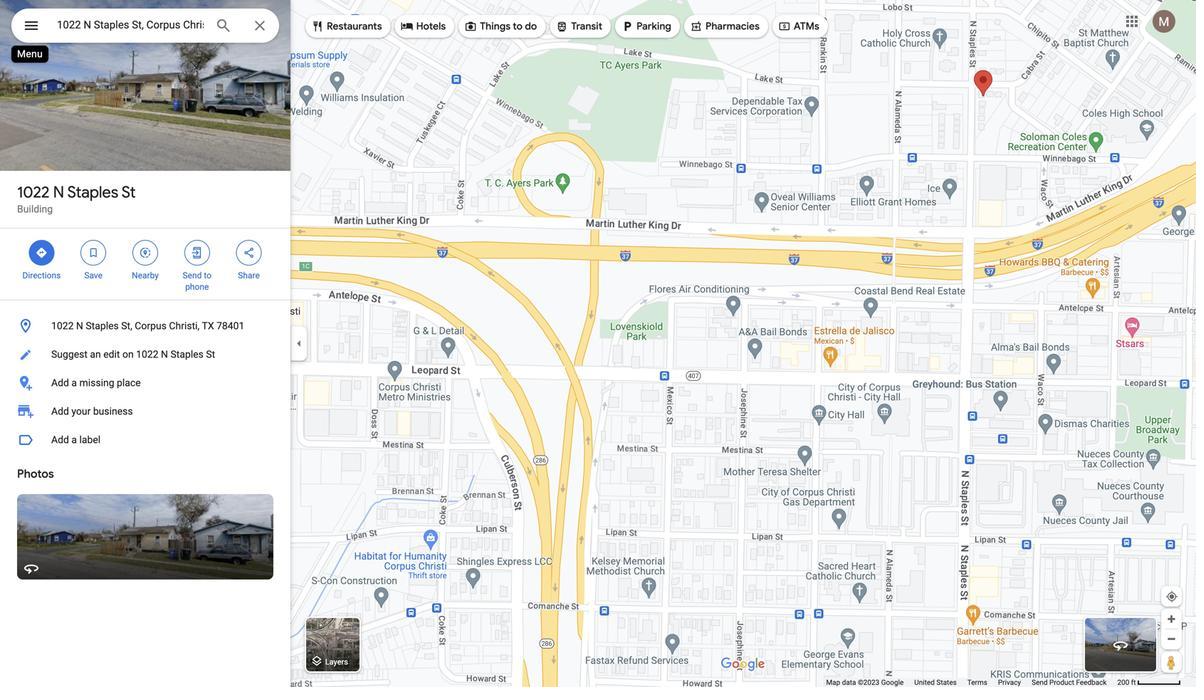 Task type: locate. For each thing, give the bounding box(es) containing it.
1022 inside button
[[51, 320, 74, 332]]

send
[[183, 271, 202, 281], [1032, 678, 1048, 687]]

business
[[93, 406, 133, 417]]

a left label
[[72, 434, 77, 446]]

0 vertical spatial n
[[53, 182, 64, 202]]

None field
[[57, 16, 204, 33]]

suggest an edit on 1022 n staples st
[[51, 349, 215, 360]]

0 vertical spatial to
[[513, 20, 523, 33]]

2 vertical spatial 1022
[[136, 349, 159, 360]]

1 vertical spatial add
[[51, 406, 69, 417]]

1 add from the top
[[51, 377, 69, 389]]

place
[[117, 377, 141, 389]]

1 vertical spatial send
[[1032, 678, 1048, 687]]

200 ft
[[1118, 678, 1136, 687]]

2 horizontal spatial 1022
[[136, 349, 159, 360]]

2 vertical spatial staples
[[171, 349, 204, 360]]

2 vertical spatial add
[[51, 434, 69, 446]]

staples
[[67, 182, 118, 202], [86, 320, 119, 332], [171, 349, 204, 360]]

1 horizontal spatial to
[[513, 20, 523, 33]]

1022 inside button
[[136, 349, 159, 360]]

0 vertical spatial a
[[72, 377, 77, 389]]

1022 n staples st, corpus christi, tx 78401
[[51, 320, 245, 332]]

corpus
[[135, 320, 167, 332]]

a
[[72, 377, 77, 389], [72, 434, 77, 446]]

send up phone
[[183, 271, 202, 281]]

st
[[122, 182, 136, 202], [206, 349, 215, 360]]

2 horizontal spatial n
[[161, 349, 168, 360]]

1 vertical spatial 1022
[[51, 320, 74, 332]]


[[35, 245, 48, 261]]

200
[[1118, 678, 1130, 687]]

none field inside "1022 n staples st, corpus christi, texas 78401, usa" field
[[57, 16, 204, 33]]

1 vertical spatial staples
[[86, 320, 119, 332]]

staples left 'st,'
[[86, 320, 119, 332]]

google
[[882, 678, 904, 687]]

send product feedback
[[1032, 678, 1107, 687]]

nearby
[[132, 271, 159, 281]]

staples for st,
[[86, 320, 119, 332]]

to
[[513, 20, 523, 33], [204, 271, 212, 281]]

 hotels
[[401, 19, 446, 34]]

share
[[238, 271, 260, 281]]

privacy
[[999, 678, 1022, 687]]

0 vertical spatial staples
[[67, 182, 118, 202]]


[[465, 19, 477, 34]]

©2023
[[858, 678, 880, 687]]

staples inside 1022 n staples st, corpus christi, tx 78401 button
[[86, 320, 119, 332]]

1022
[[17, 182, 49, 202], [51, 320, 74, 332], [136, 349, 159, 360]]

add for add a label
[[51, 434, 69, 446]]

1 horizontal spatial send
[[1032, 678, 1048, 687]]

n inside button
[[76, 320, 83, 332]]

2 a from the top
[[72, 434, 77, 446]]


[[621, 19, 634, 34]]

0 vertical spatial 1022
[[17, 182, 49, 202]]

n inside "1022 n staples st building"
[[53, 182, 64, 202]]

footer
[[827, 678, 1118, 687]]

send left the product
[[1032, 678, 1048, 687]]


[[23, 15, 40, 36]]

1022 inside "1022 n staples st building"
[[17, 182, 49, 202]]


[[401, 19, 414, 34]]

1022 N Staples St, Corpus Christi, Texas 78401, USA field
[[11, 9, 279, 43]]

add
[[51, 377, 69, 389], [51, 406, 69, 417], [51, 434, 69, 446]]

ft
[[1132, 678, 1136, 687]]

3 add from the top
[[51, 434, 69, 446]]

missing
[[79, 377, 114, 389]]

show street view coverage image
[[1162, 652, 1182, 673]]

send inside button
[[1032, 678, 1048, 687]]

an
[[90, 349, 101, 360]]

send product feedback button
[[1032, 678, 1107, 687]]

 things to do
[[465, 19, 537, 34]]

1 vertical spatial a
[[72, 434, 77, 446]]

data
[[842, 678, 857, 687]]

0 vertical spatial send
[[183, 271, 202, 281]]

0 horizontal spatial n
[[53, 182, 64, 202]]

st,
[[121, 320, 132, 332]]

0 horizontal spatial 1022
[[17, 182, 49, 202]]

street view image
[[1113, 637, 1130, 654]]

label
[[79, 434, 101, 446]]

1022 up 'suggest'
[[51, 320, 74, 332]]

footer containing map data ©2023 google
[[827, 678, 1118, 687]]

send to phone
[[183, 271, 212, 292]]

map
[[827, 678, 841, 687]]

suggest an edit on 1022 n staples st button
[[0, 340, 291, 369]]

1 vertical spatial n
[[76, 320, 83, 332]]

edit
[[103, 349, 120, 360]]

add a label button
[[0, 426, 291, 454]]

2 vertical spatial n
[[161, 349, 168, 360]]

a for missing
[[72, 377, 77, 389]]

united
[[915, 678, 935, 687]]

 button
[[11, 9, 51, 46]]

map data ©2023 google
[[827, 678, 904, 687]]

2 add from the top
[[51, 406, 69, 417]]

footer inside google maps element
[[827, 678, 1118, 687]]

n for st
[[53, 182, 64, 202]]

restaurants
[[327, 20, 382, 33]]

0 vertical spatial add
[[51, 377, 69, 389]]

1022 right on
[[136, 349, 159, 360]]

add down 'suggest'
[[51, 377, 69, 389]]

send inside send to phone
[[183, 271, 202, 281]]

0 horizontal spatial st
[[122, 182, 136, 202]]

phone
[[185, 282, 209, 292]]

add your business
[[51, 406, 133, 417]]

0 horizontal spatial to
[[204, 271, 212, 281]]

add left your
[[51, 406, 69, 417]]

staples down 'christi,'
[[171, 349, 204, 360]]

0 vertical spatial st
[[122, 182, 136, 202]]


[[778, 19, 791, 34]]

collapse side panel image
[[291, 336, 307, 352]]

google account: madeline spawn  
(madeline.spawn@adept.ai) image
[[1153, 10, 1176, 33]]

 search field
[[11, 9, 279, 46]]


[[690, 19, 703, 34]]

photos
[[17, 467, 54, 482]]

1 a from the top
[[72, 377, 77, 389]]

to up phone
[[204, 271, 212, 281]]

to left 'do'
[[513, 20, 523, 33]]


[[556, 19, 569, 34]]

 atms
[[778, 19, 820, 34]]

google maps element
[[0, 0, 1197, 687]]

1022 up building
[[17, 182, 49, 202]]

product
[[1050, 678, 1075, 687]]

1 vertical spatial to
[[204, 271, 212, 281]]

zoom out image
[[1167, 634, 1177, 645]]

staples up 
[[67, 182, 118, 202]]

1 horizontal spatial st
[[206, 349, 215, 360]]

st inside button
[[206, 349, 215, 360]]

states
[[937, 678, 957, 687]]

n
[[53, 182, 64, 202], [76, 320, 83, 332], [161, 349, 168, 360]]

zoom in image
[[1167, 614, 1177, 625]]

suggest
[[51, 349, 88, 360]]

1 vertical spatial st
[[206, 349, 215, 360]]

staples inside "1022 n staples st building"
[[67, 182, 118, 202]]

1 horizontal spatial n
[[76, 320, 83, 332]]

add left label
[[51, 434, 69, 446]]

1 horizontal spatial 1022
[[51, 320, 74, 332]]

a left missing
[[72, 377, 77, 389]]

add a label
[[51, 434, 101, 446]]

0 horizontal spatial send
[[183, 271, 202, 281]]

do
[[525, 20, 537, 33]]



Task type: vqa. For each thing, say whether or not it's contained in the screenshot.

yes



Task type: describe. For each thing, give the bounding box(es) containing it.

[[191, 245, 204, 261]]

78401
[[217, 320, 245, 332]]

show your location image
[[1166, 590, 1179, 603]]


[[139, 245, 152, 261]]

 parking
[[621, 19, 672, 34]]

parking
[[637, 20, 672, 33]]


[[87, 245, 100, 261]]

actions for 1022 n staples st region
[[0, 229, 291, 300]]

1022 n staples st main content
[[0, 0, 291, 687]]

things
[[480, 20, 511, 33]]

st inside "1022 n staples st building"
[[122, 182, 136, 202]]

1022 for st
[[17, 182, 49, 202]]

 restaurants
[[311, 19, 382, 34]]

tx
[[202, 320, 214, 332]]

atms
[[794, 20, 820, 33]]

feedback
[[1077, 678, 1107, 687]]

 transit
[[556, 19, 603, 34]]

200 ft button
[[1118, 678, 1182, 687]]

hotels
[[416, 20, 446, 33]]

send for send to phone
[[183, 271, 202, 281]]

layers
[[325, 658, 348, 667]]

 pharmacies
[[690, 19, 760, 34]]

staples inside suggest an edit on 1022 n staples st button
[[171, 349, 204, 360]]

united states button
[[915, 678, 957, 687]]

your
[[72, 406, 91, 417]]

add a missing place button
[[0, 369, 291, 397]]

privacy button
[[999, 678, 1022, 687]]


[[311, 19, 324, 34]]

pharmacies
[[706, 20, 760, 33]]

add a missing place
[[51, 377, 141, 389]]

staples for st
[[67, 182, 118, 202]]

terms button
[[968, 678, 988, 687]]

to inside send to phone
[[204, 271, 212, 281]]

send for send product feedback
[[1032, 678, 1048, 687]]

1022 for st,
[[51, 320, 74, 332]]

1022 n staples st, corpus christi, tx 78401 button
[[0, 312, 291, 340]]

add for add your business
[[51, 406, 69, 417]]

directions
[[22, 271, 61, 281]]

building
[[17, 203, 53, 215]]

transit
[[571, 20, 603, 33]]

n inside button
[[161, 349, 168, 360]]


[[243, 245, 255, 261]]

christi,
[[169, 320, 200, 332]]

add your business link
[[0, 397, 291, 426]]

1022 n staples st building
[[17, 182, 136, 215]]

on
[[122, 349, 134, 360]]

save
[[84, 271, 103, 281]]

united states
[[915, 678, 957, 687]]

to inside  things to do
[[513, 20, 523, 33]]

a for label
[[72, 434, 77, 446]]

terms
[[968, 678, 988, 687]]

add for add a missing place
[[51, 377, 69, 389]]

n for st,
[[76, 320, 83, 332]]



